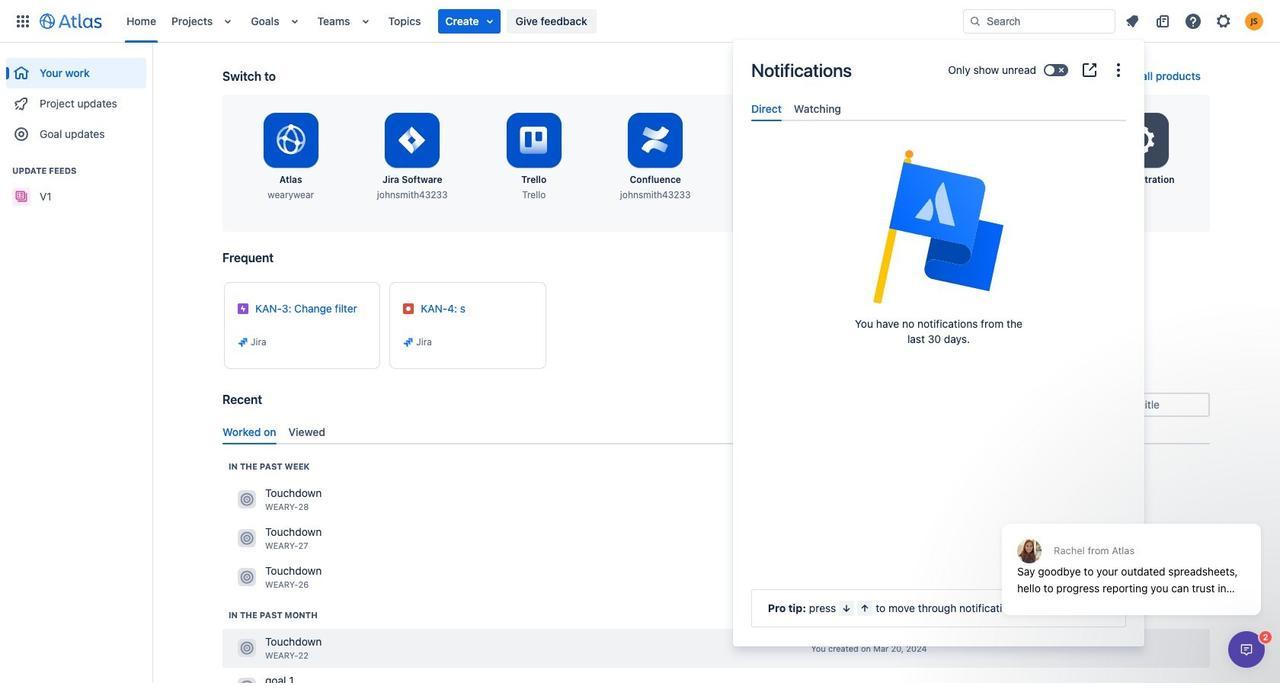Task type: describe. For each thing, give the bounding box(es) containing it.
1 group from the top
[[6, 43, 146, 154]]

0 vertical spatial heading
[[6, 165, 146, 177]]

open notifications in a new tab image
[[1081, 61, 1099, 79]]

top element
[[9, 0, 964, 42]]

settings image
[[1124, 122, 1161, 159]]

more image
[[1110, 61, 1128, 79]]

2 townsquare image from the top
[[238, 568, 256, 587]]

Filter by title field
[[1077, 394, 1209, 416]]

settings image
[[1215, 12, 1234, 30]]

arrow down image
[[841, 602, 853, 615]]

2 townsquare image from the top
[[238, 678, 256, 683]]

switch to... image
[[14, 12, 32, 30]]

1 townsquare image from the top
[[238, 529, 256, 548]]



Task type: locate. For each thing, give the bounding box(es) containing it.
2 group from the top
[[6, 149, 146, 217]]

Search field
[[964, 9, 1116, 33]]

tab panel
[[746, 121, 1133, 135]]

list item
[[438, 9, 501, 33]]

tab list
[[746, 96, 1133, 121], [217, 419, 1217, 444]]

dialog
[[733, 40, 1145, 647], [995, 486, 1270, 627], [1229, 631, 1266, 668]]

townsquare image
[[238, 491, 256, 509], [238, 678, 256, 683]]

1 vertical spatial townsquare image
[[238, 678, 256, 683]]

banner
[[0, 0, 1281, 43]]

1 vertical spatial townsquare image
[[238, 568, 256, 587]]

townsquare image
[[238, 529, 256, 548], [238, 568, 256, 587], [238, 639, 256, 658]]

3 townsquare image from the top
[[238, 639, 256, 658]]

arrow up image
[[860, 602, 872, 615]]

1 horizontal spatial list
[[1119, 9, 1272, 33]]

0 vertical spatial townsquare image
[[238, 529, 256, 548]]

1 vertical spatial tab list
[[217, 419, 1217, 444]]

1 townsquare image from the top
[[238, 491, 256, 509]]

jira image
[[237, 336, 249, 348], [403, 336, 415, 348], [403, 336, 415, 348]]

None search field
[[964, 9, 1116, 33]]

list
[[119, 0, 964, 42], [1119, 9, 1272, 33]]

search image
[[1081, 398, 1093, 410]]

0 horizontal spatial list
[[119, 0, 964, 42]]

account image
[[1246, 12, 1264, 30]]

jira image
[[237, 336, 249, 348]]

0 vertical spatial townsquare image
[[238, 491, 256, 509]]

0 vertical spatial tab list
[[746, 96, 1133, 121]]

search image
[[970, 15, 982, 27]]

list item inside "list"
[[438, 9, 501, 33]]

group
[[6, 43, 146, 154], [6, 149, 146, 217]]

2 vertical spatial townsquare image
[[238, 639, 256, 658]]

heading
[[6, 165, 146, 177], [229, 460, 310, 473], [229, 609, 318, 621]]

2 vertical spatial heading
[[229, 609, 318, 621]]

1 vertical spatial heading
[[229, 460, 310, 473]]

notifications image
[[1124, 12, 1142, 30]]

help image
[[1185, 12, 1203, 30]]



Task type: vqa. For each thing, say whether or not it's contained in the screenshot.
More actions image
no



